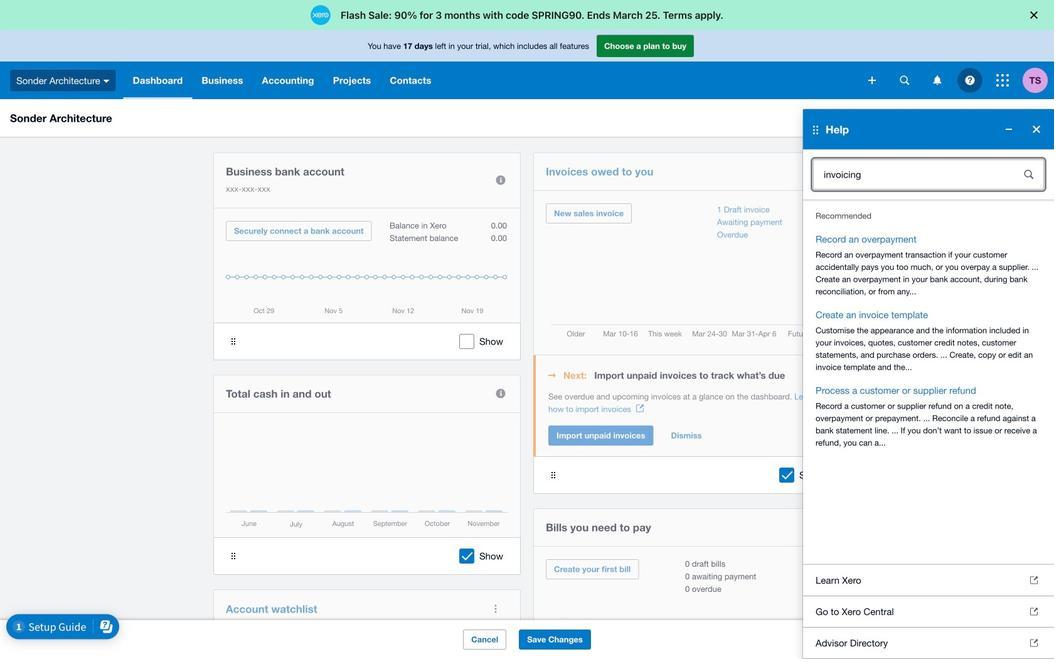 Task type: describe. For each thing, give the bounding box(es) containing it.
2 group from the top
[[804, 659, 1055, 659]]

2 horizontal spatial svg image
[[997, 74, 1009, 87]]

Search support articles field
[[814, 163, 1009, 186]]

2 horizontal spatial svg image
[[934, 76, 942, 85]]

0 horizontal spatial svg image
[[869, 77, 876, 84]]

1 horizontal spatial svg image
[[966, 76, 975, 85]]

close help menu image
[[1025, 117, 1050, 142]]



Task type: vqa. For each thing, say whether or not it's contained in the screenshot.
collapse help menu icon
yes



Task type: locate. For each thing, give the bounding box(es) containing it.
submit search image
[[1017, 162, 1042, 187]]

group
[[804, 109, 1055, 659], [804, 659, 1055, 659]]

banner
[[0, 30, 1055, 659]]

collapse help menu image
[[997, 117, 1022, 142]]

dialog
[[0, 0, 1055, 30]]

svg image
[[997, 74, 1009, 87], [966, 76, 975, 85], [869, 77, 876, 84]]

0 horizontal spatial svg image
[[103, 80, 110, 83]]

svg image
[[901, 76, 910, 85], [934, 76, 942, 85], [103, 80, 110, 83]]

panel body document
[[549, 390, 829, 416]]

1 horizontal spatial svg image
[[901, 76, 910, 85]]

1 group from the top
[[804, 109, 1055, 659]]

opens in a new tab image
[[637, 405, 644, 412]]



